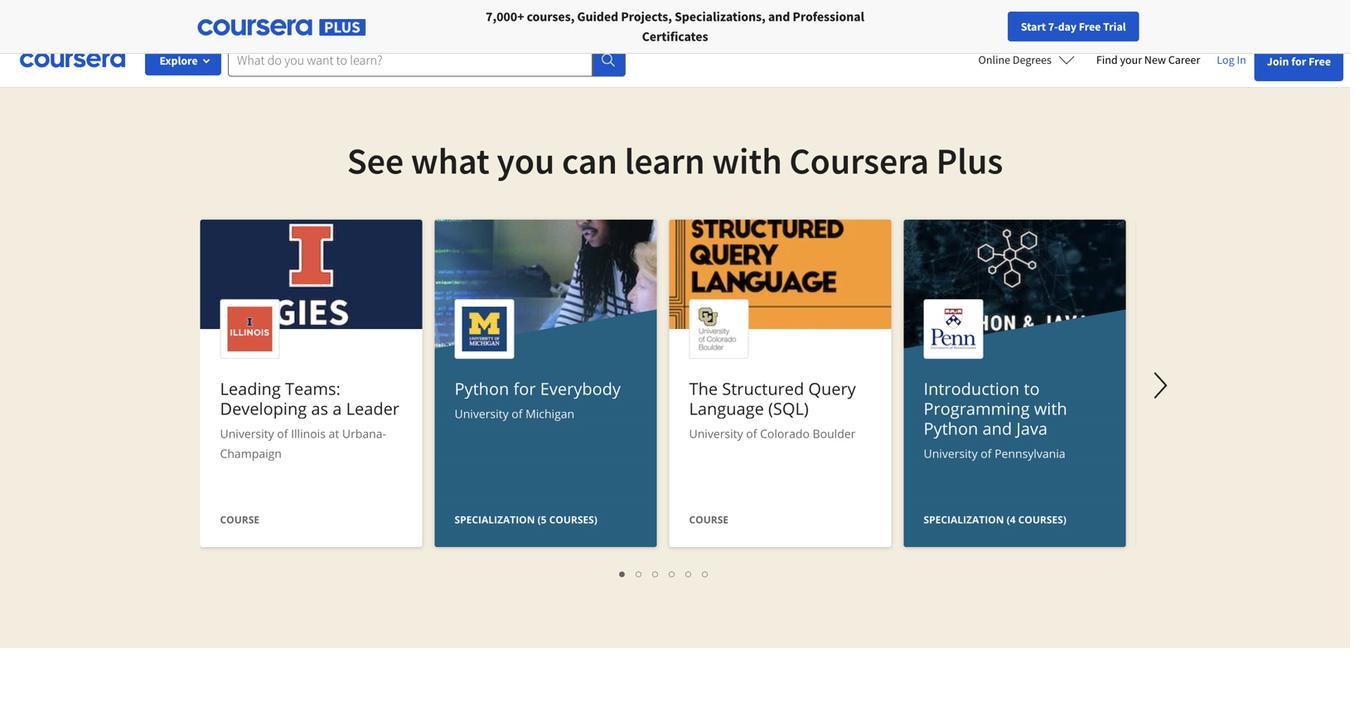 Task type: vqa. For each thing, say whether or not it's contained in the screenshot.
Tuition
no



Task type: describe. For each thing, give the bounding box(es) containing it.
illinois
[[291, 426, 326, 441]]

coursera plus image
[[198, 19, 366, 36]]

boulder
[[813, 426, 856, 441]]

businesses
[[155, 8, 219, 25]]

for for for
[[358, 8, 376, 25]]

specializations,
[[675, 8, 766, 25]]

universities
[[266, 8, 331, 25]]

log
[[1217, 52, 1235, 67]]

courses) for and
[[1019, 513, 1067, 526]]

explore
[[160, 53, 198, 68]]

list containing 1
[[209, 564, 1120, 583]]

next slide image
[[1141, 366, 1181, 405]]

for link
[[351, 0, 460, 33]]

at
[[329, 426, 339, 441]]

specialization for python
[[924, 513, 1004, 526]]

online degrees button
[[965, 41, 1088, 78]]

course for the structured query language (sql)
[[689, 513, 729, 526]]

0 vertical spatial with
[[712, 138, 782, 184]]

explore button
[[145, 46, 221, 75]]

language
[[689, 397, 764, 420]]

see what you can learn with coursera plus
[[347, 138, 1003, 184]]

log in link
[[1209, 50, 1255, 70]]

the
[[689, 377, 718, 400]]

introduction to programming with python and java university of pennsylvania
[[924, 377, 1068, 461]]

(sql)
[[769, 397, 809, 420]]

banner navigation
[[13, 0, 466, 33]]

4
[[669, 565, 676, 581]]

for universities
[[245, 8, 331, 25]]

with inside introduction to programming with python and java university of pennsylvania
[[1034, 397, 1068, 420]]

trial
[[1103, 19, 1126, 34]]

university inside the structured query language (sql) university of colorado boulder
[[689, 426, 743, 441]]

6 button
[[698, 564, 714, 583]]

the structured query language (sql) university of colorado boulder
[[689, 377, 856, 441]]

specialization for of
[[455, 513, 535, 526]]

in
[[1237, 52, 1247, 67]]

certificates
[[642, 28, 708, 45]]

start 7-day free trial button
[[1008, 12, 1140, 41]]

urbana-
[[342, 426, 386, 441]]

1 horizontal spatial free
[[1309, 54, 1331, 69]]

plus
[[937, 138, 1003, 184]]

teams:
[[285, 377, 341, 400]]

7-
[[1049, 19, 1058, 34]]

learn
[[625, 138, 705, 184]]

java
[[1017, 417, 1048, 440]]

can
[[562, 138, 618, 184]]

python for everybody university of michigan
[[455, 377, 621, 422]]

as
[[311, 397, 328, 420]]

query
[[809, 377, 856, 400]]

a
[[333, 397, 342, 420]]

join for free
[[1267, 54, 1331, 69]]

coursera
[[790, 138, 929, 184]]

join for free link
[[1255, 41, 1344, 81]]

1 button
[[615, 564, 631, 583]]

michigan
[[526, 406, 575, 422]]

coursera image
[[20, 47, 125, 73]]

leading
[[220, 377, 281, 400]]

find your new career link
[[1088, 50, 1209, 70]]

your
[[1120, 52, 1142, 67]]

of inside introduction to programming with python and java university of pennsylvania
[[981, 446, 992, 461]]

champaign
[[220, 446, 282, 461]]



Task type: locate. For each thing, give the bounding box(es) containing it.
4 button
[[664, 564, 681, 583]]

1 vertical spatial and
[[983, 417, 1012, 440]]

for left the universities
[[245, 8, 263, 25]]

find
[[1097, 52, 1118, 67]]

0 vertical spatial for
[[1292, 54, 1307, 69]]

of left pennsylvania
[[981, 446, 992, 461]]

0 horizontal spatial courses)
[[549, 513, 598, 526]]

degrees
[[1013, 52, 1052, 67]]

university down language
[[689, 426, 743, 441]]

python inside the python for everybody university of michigan
[[455, 377, 509, 400]]

what
[[411, 138, 490, 184]]

specialization (5 courses)
[[455, 513, 598, 526]]

2 for from the left
[[358, 8, 376, 25]]

with right learn on the top of the page
[[712, 138, 782, 184]]

python inside introduction to programming with python and java university of pennsylvania
[[924, 417, 979, 440]]

1 horizontal spatial and
[[983, 417, 1012, 440]]

courses) right (4
[[1019, 513, 1067, 526]]

1 horizontal spatial specialization
[[924, 513, 1004, 526]]

3 button
[[648, 564, 664, 583]]

programming
[[924, 397, 1030, 420]]

and for specializations,
[[768, 8, 790, 25]]

1 horizontal spatial with
[[1034, 397, 1068, 420]]

and
[[768, 8, 790, 25], [983, 417, 1012, 440]]

university up champaign
[[220, 426, 274, 441]]

of left illinois
[[277, 426, 288, 441]]

0 horizontal spatial with
[[712, 138, 782, 184]]

and inside introduction to programming with python and java university of pennsylvania
[[983, 417, 1012, 440]]

6
[[703, 565, 709, 581]]

university left the michigan
[[455, 406, 509, 422]]

see
[[347, 138, 404, 184]]

2 button
[[631, 564, 648, 583]]

structured
[[722, 377, 804, 400]]

for for join
[[1292, 54, 1307, 69]]

courses) right (5
[[549, 513, 598, 526]]

1 specialization from the left
[[455, 513, 535, 526]]

of left the michigan
[[512, 406, 523, 422]]

0 horizontal spatial specialization
[[455, 513, 535, 526]]

list
[[209, 564, 1120, 583]]

for up what do you want to learn? text box at left top
[[358, 8, 376, 25]]

course for leading teams: developing as a leader
[[220, 513, 260, 526]]

free right join
[[1309, 54, 1331, 69]]

0 horizontal spatial course
[[220, 513, 260, 526]]

1 for from the left
[[245, 8, 263, 25]]

(5
[[538, 513, 547, 526]]

professional
[[793, 8, 865, 25]]

and left java
[[983, 417, 1012, 440]]

new
[[1145, 52, 1166, 67]]

of inside the python for everybody university of michigan
[[512, 406, 523, 422]]

1 vertical spatial python
[[924, 417, 979, 440]]

0 horizontal spatial and
[[768, 8, 790, 25]]

introduction
[[924, 377, 1020, 400]]

python
[[455, 377, 509, 400], [924, 417, 979, 440]]

3
[[653, 565, 660, 581]]

1 horizontal spatial for
[[1292, 54, 1307, 69]]

online
[[979, 52, 1011, 67]]

1
[[620, 565, 626, 581]]

courses,
[[527, 8, 575, 25]]

university inside leading teams: developing as a leader university of illinois at urbana- champaign
[[220, 426, 274, 441]]

7,000+ courses, guided projects, specializations, and professional certificates
[[486, 8, 865, 45]]

specialization left (4
[[924, 513, 1004, 526]]

and left professional
[[768, 8, 790, 25]]

specialization (4 courses)
[[924, 513, 1067, 526]]

0 vertical spatial free
[[1079, 19, 1101, 34]]

2
[[636, 565, 643, 581]]

university inside introduction to programming with python and java university of pennsylvania
[[924, 446, 978, 461]]

for right join
[[1292, 54, 1307, 69]]

7,000+
[[486, 8, 524, 25]]

of inside the structured query language (sql) university of colorado boulder
[[746, 426, 757, 441]]

course down champaign
[[220, 513, 260, 526]]

join
[[1267, 54, 1290, 69]]

guided
[[577, 8, 619, 25]]

businesses link
[[130, 0, 225, 33]]

(4
[[1007, 513, 1016, 526]]

of
[[512, 406, 523, 422], [277, 426, 288, 441], [746, 426, 757, 441], [981, 446, 992, 461]]

None search field
[[228, 44, 626, 77]]

start
[[1021, 19, 1046, 34]]

0 horizontal spatial for
[[514, 377, 536, 400]]

leading teams: developing as a leader university of illinois at urbana- champaign
[[220, 377, 400, 461]]

developing
[[220, 397, 307, 420]]

2 course from the left
[[689, 513, 729, 526]]

online degrees
[[979, 52, 1052, 67]]

1 horizontal spatial python
[[924, 417, 979, 440]]

for
[[1292, 54, 1307, 69], [514, 377, 536, 400]]

1 horizontal spatial course
[[689, 513, 729, 526]]

start 7-day free trial
[[1021, 19, 1126, 34]]

specialization
[[455, 513, 535, 526], [924, 513, 1004, 526]]

courses) for michigan
[[549, 513, 598, 526]]

with
[[712, 138, 782, 184], [1034, 397, 1068, 420]]

2 specialization from the left
[[924, 513, 1004, 526]]

for
[[245, 8, 263, 25], [358, 8, 376, 25]]

course
[[220, 513, 260, 526], [689, 513, 729, 526]]

and inside 7,000+ courses, guided projects, specializations, and professional certificates
[[768, 8, 790, 25]]

0 horizontal spatial free
[[1079, 19, 1101, 34]]

free
[[1079, 19, 1101, 34], [1309, 54, 1331, 69]]

for up the michigan
[[514, 377, 536, 400]]

university down programming
[[924, 446, 978, 461]]

leader
[[346, 397, 400, 420]]

university inside the python for everybody university of michigan
[[455, 406, 509, 422]]

log in
[[1217, 52, 1247, 67]]

1 vertical spatial free
[[1309, 54, 1331, 69]]

5 button
[[681, 564, 698, 583]]

for inside the python for everybody university of michigan
[[514, 377, 536, 400]]

of inside leading teams: developing as a leader university of illinois at urbana- champaign
[[277, 426, 288, 441]]

colorado
[[760, 426, 810, 441]]

1 horizontal spatial for
[[358, 8, 376, 25]]

find your new career
[[1097, 52, 1201, 67]]

courses)
[[549, 513, 598, 526], [1019, 513, 1067, 526]]

2 courses) from the left
[[1019, 513, 1067, 526]]

day
[[1058, 19, 1077, 34]]

1 course from the left
[[220, 513, 260, 526]]

with up pennsylvania
[[1034, 397, 1068, 420]]

5
[[686, 565, 693, 581]]

to
[[1024, 377, 1040, 400]]

1 courses) from the left
[[549, 513, 598, 526]]

0 vertical spatial python
[[455, 377, 509, 400]]

free inside button
[[1079, 19, 1101, 34]]

of left colorado
[[746, 426, 757, 441]]

for for python
[[514, 377, 536, 400]]

free right the day at the top right of the page
[[1079, 19, 1101, 34]]

projects,
[[621, 8, 672, 25]]

course up 6
[[689, 513, 729, 526]]

pennsylvania
[[995, 446, 1066, 461]]

for for for universities
[[245, 8, 263, 25]]

What do you want to learn? text field
[[228, 44, 593, 77]]

1 vertical spatial with
[[1034, 397, 1068, 420]]

career
[[1169, 52, 1201, 67]]

everybody
[[540, 377, 621, 400]]

and for python
[[983, 417, 1012, 440]]

0 vertical spatial and
[[768, 8, 790, 25]]

0 horizontal spatial python
[[455, 377, 509, 400]]

university
[[455, 406, 509, 422], [220, 426, 274, 441], [689, 426, 743, 441], [924, 446, 978, 461]]

1 vertical spatial for
[[514, 377, 536, 400]]

1 horizontal spatial courses)
[[1019, 513, 1067, 526]]

0 horizontal spatial for
[[245, 8, 263, 25]]

specialization left (5
[[455, 513, 535, 526]]

you
[[497, 138, 555, 184]]



